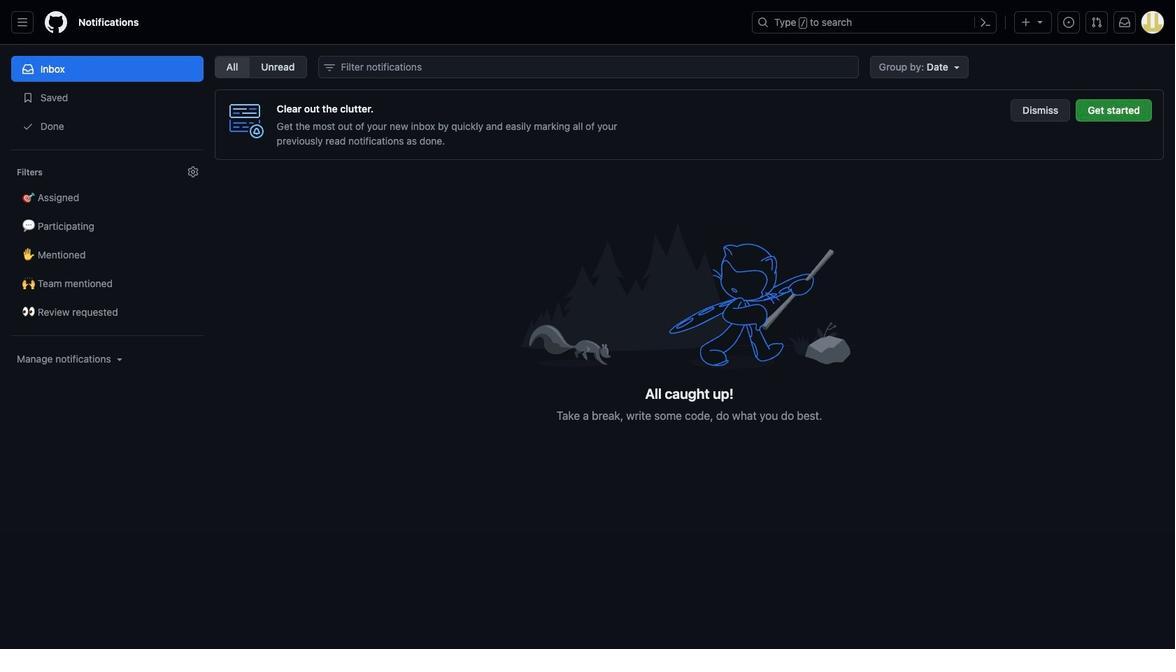 Task type: vqa. For each thing, say whether or not it's contained in the screenshot.
Overview
no



Task type: describe. For each thing, give the bounding box(es) containing it.
triangle down image
[[114, 354, 125, 365]]

command palette image
[[980, 17, 991, 28]]

bookmark image
[[22, 92, 34, 104]]

0 vertical spatial triangle down image
[[1035, 16, 1046, 27]]

filter image
[[324, 62, 335, 73]]

issue opened image
[[1063, 17, 1075, 28]]

customize filters image
[[187, 167, 198, 178]]

inbox image
[[22, 64, 34, 75]]



Task type: locate. For each thing, give the bounding box(es) containing it.
git pull request image
[[1091, 17, 1103, 28]]

inbox zero image
[[521, 216, 857, 375]]

triangle down image
[[1035, 16, 1046, 27], [951, 62, 963, 73]]

homepage image
[[45, 11, 67, 34]]

Filter notifications text field
[[318, 56, 859, 78]]

0 horizontal spatial triangle down image
[[951, 62, 963, 73]]

plus image
[[1021, 17, 1032, 28]]

check image
[[22, 121, 34, 132]]

None search field
[[318, 56, 859, 78]]

1 horizontal spatial triangle down image
[[1035, 16, 1046, 27]]

notifications element
[[11, 45, 203, 482]]

notifications image
[[1119, 17, 1131, 28]]

1 vertical spatial triangle down image
[[951, 62, 963, 73]]



